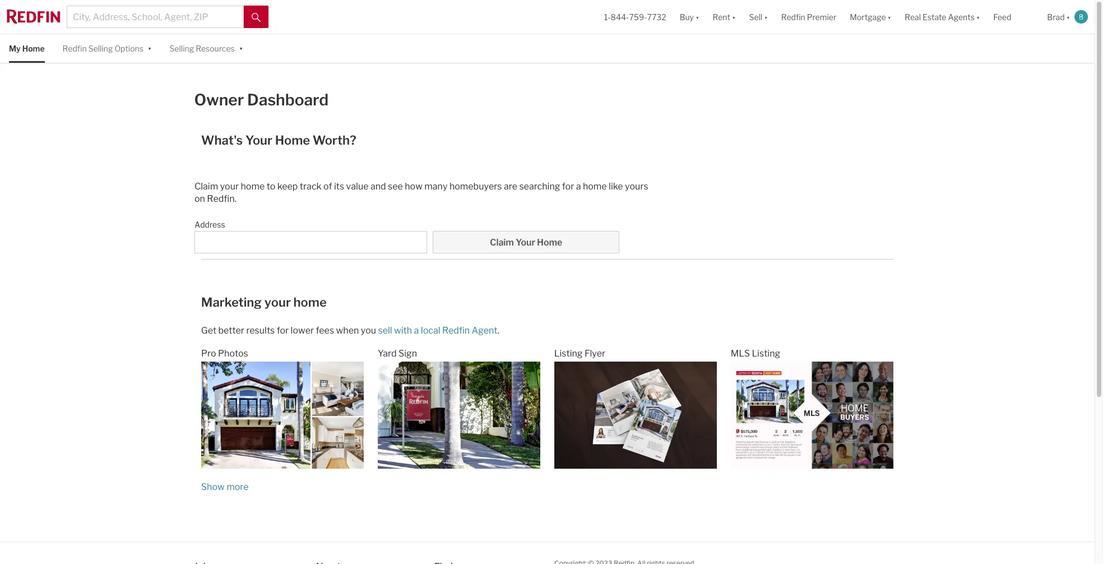 Task type: vqa. For each thing, say whether or not it's contained in the screenshot.
buyers
no



Task type: locate. For each thing, give the bounding box(es) containing it.
.
[[498, 325, 500, 336]]

and
[[371, 181, 386, 192]]

feed
[[994, 12, 1012, 22]]

your up the redfin.
[[220, 181, 239, 192]]

submit search image
[[252, 13, 261, 22]]

photos
[[218, 348, 248, 359]]

1 horizontal spatial your
[[516, 237, 535, 248]]

claim inside claim your home to keep track of its value and see how many homebuyers are searching for a home like yours on redfin.
[[195, 181, 218, 192]]

1 horizontal spatial your
[[264, 295, 291, 310]]

1-844-759-7732
[[604, 12, 667, 22]]

1 vertical spatial a
[[414, 325, 419, 336]]

when
[[336, 325, 359, 336]]

1 horizontal spatial selling
[[170, 44, 194, 53]]

selling left options
[[88, 44, 113, 53]]

searching
[[519, 181, 560, 192]]

mortgage ▾ button
[[843, 0, 898, 34]]

759-
[[629, 12, 647, 22]]

redfin left the premier
[[781, 12, 806, 22]]

redfin inside button
[[781, 12, 806, 22]]

1 horizontal spatial claim
[[490, 237, 514, 248]]

2 selling from the left
[[170, 44, 194, 53]]

0 vertical spatial for
[[562, 181, 574, 192]]

marketing your home
[[201, 295, 327, 310]]

▾
[[696, 12, 699, 22], [732, 12, 736, 22], [764, 12, 768, 22], [888, 12, 892, 22], [977, 12, 980, 22], [1067, 12, 1070, 22], [148, 43, 152, 52], [239, 43, 243, 52]]

your for marketing
[[264, 295, 291, 310]]

1 vertical spatial claim
[[490, 237, 514, 248]]

redfin right my home
[[63, 44, 87, 53]]

rent ▾ button
[[706, 0, 743, 34]]

redfin
[[781, 12, 806, 22], [63, 44, 87, 53]]

home inside button
[[537, 237, 563, 248]]

your inside button
[[516, 237, 535, 248]]

your inside claim your home to keep track of its value and see how many homebuyers are searching for a home like yours on redfin.
[[220, 181, 239, 192]]

for
[[562, 181, 574, 192], [277, 325, 289, 336]]

better
[[218, 325, 244, 336]]

home up lower
[[294, 295, 327, 310]]

real
[[905, 12, 921, 22]]

many
[[425, 181, 448, 192]]

home
[[241, 181, 265, 192], [583, 181, 607, 192], [294, 295, 327, 310]]

show
[[201, 482, 225, 493]]

▾ right mortgage
[[888, 12, 892, 22]]

1 horizontal spatial home
[[294, 295, 327, 310]]

redfin for redfin selling options ▾
[[63, 44, 87, 53]]

▾ right resources
[[239, 43, 243, 52]]

for right searching
[[562, 181, 574, 192]]

redfin inside redfin selling options ▾
[[63, 44, 87, 53]]

rent ▾
[[713, 12, 736, 22]]

▾ right the rent
[[732, 12, 736, 22]]

yard
[[378, 348, 397, 359]]

listing
[[554, 348, 583, 359], [752, 348, 781, 359]]

0 vertical spatial your
[[220, 181, 239, 192]]

0 horizontal spatial listing
[[554, 348, 583, 359]]

real estate agents ▾ button
[[898, 0, 987, 34]]

1 vertical spatial your
[[516, 237, 535, 248]]

0 vertical spatial home
[[22, 44, 45, 53]]

mls listing
[[731, 348, 781, 359]]

None search field
[[195, 231, 428, 254]]

2 horizontal spatial home
[[583, 181, 607, 192]]

home left to
[[241, 181, 265, 192]]

▾ right sell
[[764, 12, 768, 22]]

1 horizontal spatial redfin
[[781, 12, 806, 22]]

listing flyer
[[554, 348, 606, 359]]

a right with
[[414, 325, 419, 336]]

for left lower
[[277, 325, 289, 336]]

1 listing from the left
[[554, 348, 583, 359]]

listing right mls
[[752, 348, 781, 359]]

▾ right buy
[[696, 12, 699, 22]]

home for claim your home to keep track of its value and see how many homebuyers are searching for a home like yours on redfin.
[[241, 181, 265, 192]]

0 horizontal spatial for
[[277, 325, 289, 336]]

selling resources link
[[170, 34, 235, 63]]

to
[[267, 181, 275, 192]]

1 vertical spatial home
[[275, 133, 310, 148]]

listing left flyer
[[554, 348, 583, 359]]

0 horizontal spatial your
[[220, 181, 239, 192]]

claim for claim your home to keep track of its value and see how many homebuyers are searching for a home like yours on redfin.
[[195, 181, 218, 192]]

estate
[[923, 12, 947, 22]]

mortgage
[[850, 12, 886, 22]]

see
[[388, 181, 403, 192]]

selling inside redfin selling options ▾
[[88, 44, 113, 53]]

claim your home to keep track of its value and see how many homebuyers are searching for a home like yours on redfin.
[[195, 181, 649, 204]]

▾ right options
[[148, 43, 152, 52]]

1 vertical spatial redfin
[[63, 44, 87, 53]]

0 horizontal spatial home
[[241, 181, 265, 192]]

0 vertical spatial claim
[[195, 181, 218, 192]]

your for what's
[[245, 133, 273, 148]]

agents
[[948, 12, 975, 22]]

0 vertical spatial redfin
[[781, 12, 806, 22]]

home left like
[[583, 181, 607, 192]]

0 horizontal spatial claim
[[195, 181, 218, 192]]

your for claim
[[516, 237, 535, 248]]

claim your home button
[[433, 231, 619, 254]]

▾ right 'brad' at the top right of page
[[1067, 12, 1070, 22]]

free professional listing photos image
[[201, 362, 364, 469]]

1 horizontal spatial a
[[576, 181, 581, 192]]

local mls listing image
[[731, 362, 894, 469]]

how
[[405, 181, 423, 192]]

buy ▾ button
[[673, 0, 706, 34]]

what's your home worth?
[[201, 133, 356, 148]]

1 horizontal spatial listing
[[752, 348, 781, 359]]

1 horizontal spatial home
[[275, 133, 310, 148]]

sell with a local redfin agent link
[[378, 325, 498, 336]]

pro
[[201, 348, 216, 359]]

homebuyers
[[450, 181, 502, 192]]

your up results
[[264, 295, 291, 310]]

your
[[245, 133, 273, 148], [516, 237, 535, 248]]

like
[[609, 181, 623, 192]]

claim inside button
[[490, 237, 514, 248]]

selling left resources
[[170, 44, 194, 53]]

a left like
[[576, 181, 581, 192]]

a
[[576, 181, 581, 192], [414, 325, 419, 336]]

2 horizontal spatial home
[[537, 237, 563, 248]]

0 horizontal spatial your
[[245, 133, 273, 148]]

1-
[[604, 12, 611, 22]]

a inside claim your home to keep track of its value and see how many homebuyers are searching for a home like yours on redfin.
[[576, 181, 581, 192]]

0 horizontal spatial redfin
[[63, 44, 87, 53]]

address
[[195, 220, 225, 229]]

1 horizontal spatial for
[[562, 181, 574, 192]]

0 vertical spatial a
[[576, 181, 581, 192]]

0 horizontal spatial selling
[[88, 44, 113, 53]]

home
[[22, 44, 45, 53], [275, 133, 310, 148], [537, 237, 563, 248]]

2 vertical spatial home
[[537, 237, 563, 248]]

1 vertical spatial your
[[264, 295, 291, 310]]

premier
[[807, 12, 837, 22]]

0 vertical spatial your
[[245, 133, 273, 148]]

your for claim
[[220, 181, 239, 192]]

buy ▾
[[680, 12, 699, 22]]

1 selling from the left
[[88, 44, 113, 53]]

City, Address, School, Agent, ZIP search field
[[67, 6, 244, 28]]

selling
[[88, 44, 113, 53], [170, 44, 194, 53]]

selling resources ▾
[[170, 43, 243, 53]]



Task type: describe. For each thing, give the bounding box(es) containing it.
mortgage ▾ button
[[850, 0, 892, 34]]

pro photos
[[201, 348, 248, 359]]

professional listing flyer image
[[554, 362, 717, 469]]

sell
[[749, 12, 763, 22]]

marketing
[[201, 295, 262, 310]]

▾ inside selling resources ▾
[[239, 43, 243, 52]]

7732
[[647, 12, 667, 22]]

my
[[9, 44, 21, 53]]

claim for claim your home
[[490, 237, 514, 248]]

its
[[334, 181, 344, 192]]

selling inside selling resources ▾
[[170, 44, 194, 53]]

on
[[195, 194, 205, 204]]

home for claim your home
[[537, 237, 563, 248]]

yard sign
[[378, 348, 417, 359]]

redfin yard sign image
[[378, 362, 541, 469]]

brad ▾
[[1048, 12, 1070, 22]]

lower
[[291, 325, 314, 336]]

with
[[394, 325, 412, 336]]

my home link
[[9, 34, 45, 63]]

home for marketing your home
[[294, 295, 327, 310]]

sign
[[399, 348, 417, 359]]

fees
[[316, 325, 334, 336]]

mls
[[731, 348, 750, 359]]

sell ▾
[[749, 12, 768, 22]]

you
[[361, 325, 376, 336]]

redfin premier
[[781, 12, 837, 22]]

844-
[[611, 12, 629, 22]]

claim your home
[[490, 237, 563, 248]]

1 vertical spatial for
[[277, 325, 289, 336]]

track
[[300, 181, 322, 192]]

sell ▾ button
[[749, 0, 768, 34]]

0 horizontal spatial home
[[22, 44, 45, 53]]

what's
[[201, 133, 243, 148]]

flyer
[[585, 348, 606, 359]]

my home
[[9, 44, 45, 53]]

buy
[[680, 12, 694, 22]]

redfin selling options ▾
[[63, 43, 152, 53]]

for inside claim your home to keep track of its value and see how many homebuyers are searching for a home like yours on redfin.
[[562, 181, 574, 192]]

brad
[[1048, 12, 1065, 22]]

show more
[[201, 482, 249, 493]]

buy ▾ button
[[680, 0, 699, 34]]

real estate agents ▾
[[905, 12, 980, 22]]

mortgage ▾
[[850, 12, 892, 22]]

owner dashboard
[[194, 90, 329, 109]]

yours
[[625, 181, 649, 192]]

redfin.
[[207, 194, 237, 204]]

sell ▾ button
[[743, 0, 775, 34]]

are
[[504, 181, 518, 192]]

results
[[246, 325, 275, 336]]

get better results for lower fees when you sell with a local redfin agent .
[[201, 325, 500, 336]]

feed button
[[987, 0, 1041, 34]]

show more link
[[201, 482, 249, 493]]

rent
[[713, 12, 731, 22]]

more
[[227, 482, 249, 493]]

keep
[[277, 181, 298, 192]]

resources
[[196, 44, 235, 53]]

redfin for redfin premier
[[781, 12, 806, 22]]

options
[[115, 44, 144, 53]]

rent ▾ button
[[713, 0, 736, 34]]

home for what's your home worth?
[[275, 133, 310, 148]]

0 horizontal spatial a
[[414, 325, 419, 336]]

▾ inside redfin selling options ▾
[[148, 43, 152, 52]]

owner
[[194, 90, 244, 109]]

2 listing from the left
[[752, 348, 781, 359]]

of
[[324, 181, 332, 192]]

sell
[[378, 325, 392, 336]]

redfin selling options link
[[63, 34, 144, 63]]

get
[[201, 325, 216, 336]]

worth?
[[313, 133, 356, 148]]

redfin premier button
[[775, 0, 843, 34]]

user photo image
[[1075, 10, 1088, 24]]

▾ right agents
[[977, 12, 980, 22]]

local redfin agent
[[421, 325, 498, 336]]

value
[[346, 181, 369, 192]]

real estate agents ▾ link
[[905, 0, 980, 34]]

dashboard
[[247, 90, 329, 109]]

1-844-759-7732 link
[[604, 12, 667, 22]]



